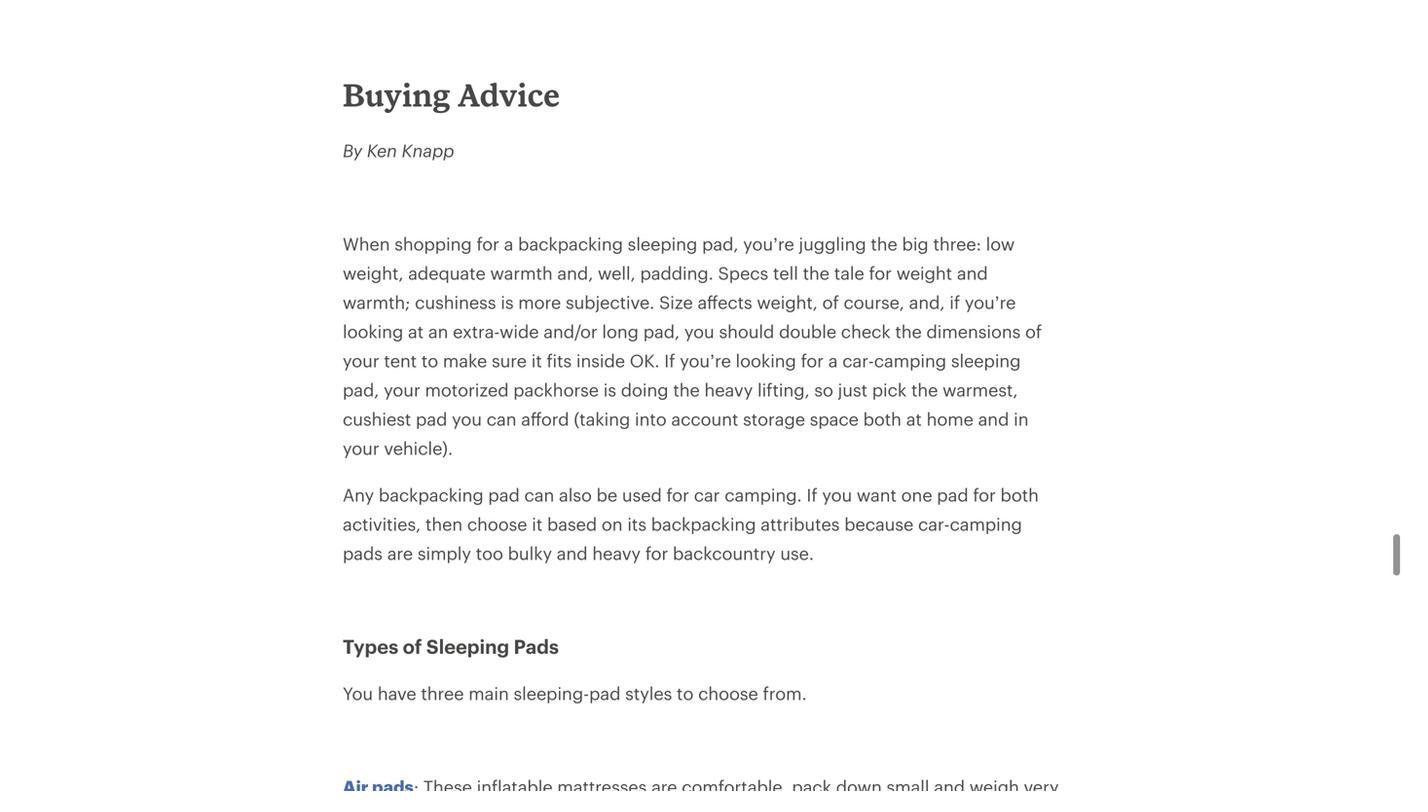 Task type: vqa. For each thing, say whether or not it's contained in the screenshot.
THE SEARCH FOR GREAT GEAR & CLOTHING text box
no



Task type: describe. For each thing, give the bounding box(es) containing it.
padding.
[[640, 263, 713, 283]]

long
[[602, 321, 639, 342]]

if inside when shopping for a backpacking sleeping pad, you're juggling the big three: low weight, adequate warmth and, well, padding. specs tell the tale for weight and warmth; cushiness is more subjective. size affects weight, of course, and, if you're looking at an extra-wide and/or long pad, you should double check the dimensions of your tent to make sure it fits inside ok. if you're looking for a car-camping sleeping pad, your motorized packhorse is doing the heavy lifting, so just pick the warmest, cushiest pad you can afford (taking into account storage space both at home and in your vehicle).
[[664, 351, 675, 371]]

cushiest
[[343, 409, 411, 430]]

buying advice
[[343, 76, 560, 114]]

sleeping-
[[514, 684, 589, 704]]

wide
[[500, 321, 539, 342]]

backcountry
[[673, 543, 776, 564]]

extra-
[[453, 321, 500, 342]]

it inside when shopping for a backpacking sleeping pad, you're juggling the big three: low weight, adequate warmth and, well, padding. specs tell the tale for weight and warmth; cushiness is more subjective. size affects weight, of course, and, if you're looking at an extra-wide and/or long pad, you should double check the dimensions of your tent to make sure it fits inside ok. if you're looking for a car-camping sleeping pad, your motorized packhorse is doing the heavy lifting, so just pick the warmest, cushiest pad you can afford (taking into account storage space both at home and in your vehicle).
[[531, 351, 542, 371]]

styles
[[625, 684, 672, 704]]

0 horizontal spatial a
[[504, 234, 514, 254]]

warmth;
[[343, 292, 410, 313]]

in
[[1014, 409, 1029, 430]]

warmest,
[[943, 380, 1018, 400]]

main
[[469, 684, 509, 704]]

pad up too
[[488, 485, 520, 505]]

account
[[671, 409, 738, 430]]

inside
[[576, 351, 625, 371]]

course,
[[844, 292, 904, 313]]

juggling
[[799, 234, 866, 254]]

pads
[[343, 543, 383, 564]]

ken
[[367, 140, 397, 161]]

should
[[719, 321, 774, 342]]

based
[[547, 514, 597, 535]]

one
[[901, 485, 932, 505]]

by
[[343, 140, 362, 161]]

on
[[602, 514, 623, 535]]

from.
[[763, 684, 807, 704]]

any
[[343, 485, 374, 505]]

1 vertical spatial you
[[452, 409, 482, 430]]

three
[[421, 684, 464, 704]]

and/or
[[544, 321, 597, 342]]

the right pick
[[911, 380, 938, 400]]

pad right one at right bottom
[[937, 485, 968, 505]]

when
[[343, 234, 390, 254]]

sleeping
[[426, 635, 509, 658]]

car- inside the any backpacking pad can also be used for car camping. if you want one pad for both activities, then choose it based on its backpacking attributes because car-camping pads are simply too bulky and heavy for backcountry use.
[[918, 514, 950, 535]]

2 horizontal spatial backpacking
[[651, 514, 756, 535]]

three:
[[933, 234, 981, 254]]

ok.
[[630, 351, 660, 371]]

then
[[425, 514, 463, 535]]

affects
[[698, 292, 752, 313]]

packhorse
[[513, 380, 599, 400]]

any backpacking pad can also be used for car camping. if you want one pad for both activities, then choose it based on its backpacking attributes because car-camping pads are simply too bulky and heavy for backcountry use.
[[343, 485, 1039, 564]]

attributes
[[761, 514, 840, 535]]

big
[[902, 234, 929, 254]]

you have three main sleeping-pad styles to choose from.
[[343, 684, 807, 704]]

for right one at right bottom
[[973, 485, 996, 505]]

can inside when shopping for a backpacking sleeping pad, you're juggling the big three: low weight, adequate warmth and, well, padding. specs tell the tale for weight and warmth; cushiness is more subjective. size affects weight, of course, and, if you're looking at an extra-wide and/or long pad, you should double check the dimensions of your tent to make sure it fits inside ok. if you're looking for a car-camping sleeping pad, your motorized packhorse is doing the heavy lifting, so just pick the warmest, cushiest pad you can afford (taking into account storage space both at home and in your vehicle).
[[487, 409, 516, 430]]

tent
[[384, 351, 417, 371]]

so
[[814, 380, 833, 400]]

pads
[[514, 635, 559, 658]]

adequate
[[408, 263, 486, 283]]

are
[[387, 543, 413, 564]]

heavy inside the any backpacking pad can also be used for car camping. if you want one pad for both activities, then choose it based on its backpacking attributes because car-camping pads are simply too bulky and heavy for backcountry use.
[[592, 543, 641, 564]]

2 vertical spatial your
[[343, 438, 379, 459]]

both inside when shopping for a backpacking sleeping pad, you're juggling the big three: low weight, adequate warmth and, well, padding. specs tell the tale for weight and warmth; cushiness is more subjective. size affects weight, of course, and, if you're looking at an extra-wide and/or long pad, you should double check the dimensions of your tent to make sure it fits inside ok. if you're looking for a car-camping sleeping pad, your motorized packhorse is doing the heavy lifting, so just pick the warmest, cushiest pad you can afford (taking into account storage space both at home and in your vehicle).
[[863, 409, 902, 430]]

tell
[[773, 263, 798, 283]]

for down its
[[645, 543, 668, 564]]

0 horizontal spatial of
[[403, 635, 422, 658]]

can inside the any backpacking pad can also be used for car camping. if you want one pad for both activities, then choose it based on its backpacking attributes because car-camping pads are simply too bulky and heavy for backcountry use.
[[524, 485, 554, 505]]

if inside the any backpacking pad can also be used for car camping. if you want one pad for both activities, then choose it based on its backpacking attributes because car-camping pads are simply too bulky and heavy for backcountry use.
[[807, 485, 817, 505]]

low
[[986, 234, 1015, 254]]

cushiness
[[415, 292, 496, 313]]

both inside the any backpacking pad can also be used for car camping. if you want one pad for both activities, then choose it based on its backpacking attributes because car-camping pads are simply too bulky and heavy for backcountry use.
[[1000, 485, 1039, 505]]

you inside the any backpacking pad can also be used for car camping. if you want one pad for both activities, then choose it based on its backpacking attributes because car-camping pads are simply too bulky and heavy for backcountry use.
[[822, 485, 852, 505]]

bulky
[[508, 543, 552, 564]]

types of sleeping pads
[[343, 635, 559, 658]]

vehicle).
[[384, 438, 453, 459]]

well,
[[598, 263, 635, 283]]

into
[[635, 409, 667, 430]]

advice
[[457, 76, 560, 114]]

for down 'double'
[[801, 351, 824, 371]]

heavy inside when shopping for a backpacking sleeping pad, you're juggling the big three: low weight, adequate warmth and, well, padding. specs tell the tale for weight and warmth; cushiness is more subjective. size affects weight, of course, and, if you're looking at an extra-wide and/or long pad, you should double check the dimensions of your tent to make sure it fits inside ok. if you're looking for a car-camping sleeping pad, your motorized packhorse is doing the heavy lifting, so just pick the warmest, cushiest pad you can afford (taking into account storage space both at home and in your vehicle).
[[704, 380, 753, 400]]

buying
[[343, 76, 450, 114]]

home
[[927, 409, 973, 430]]

storage
[[743, 409, 805, 430]]

1 vertical spatial choose
[[698, 684, 758, 704]]

0 horizontal spatial and,
[[557, 263, 593, 283]]

for up the "warmth"
[[477, 234, 499, 254]]

when shopping for a backpacking sleeping pad, you're juggling the big three: low weight, adequate warmth and, well, padding. specs tell the tale for weight and warmth; cushiness is more subjective. size affects weight, of course, and, if you're looking at an extra-wide and/or long pad, you should double check the dimensions of your tent to make sure it fits inside ok. if you're looking for a car-camping sleeping pad, your motorized packhorse is doing the heavy lifting, so just pick the warmest, cushiest pad you can afford (taking into account storage space both at home and in your vehicle).
[[343, 234, 1042, 459]]

2 horizontal spatial you're
[[965, 292, 1016, 313]]

pad inside when shopping for a backpacking sleeping pad, you're juggling the big three: low weight, adequate warmth and, well, padding. specs tell the tale for weight and warmth; cushiness is more subjective. size affects weight, of course, and, if you're looking at an extra-wide and/or long pad, you should double check the dimensions of your tent to make sure it fits inside ok. if you're looking for a car-camping sleeping pad, your motorized packhorse is doing the heavy lifting, so just pick the warmest, cushiest pad you can afford (taking into account storage space both at home and in your vehicle).
[[416, 409, 447, 430]]



Task type: locate. For each thing, give the bounding box(es) containing it.
0 vertical spatial if
[[664, 351, 675, 371]]

pad left styles
[[589, 684, 621, 704]]

specs
[[718, 263, 768, 283]]

you're up dimensions
[[965, 292, 1016, 313]]

0 vertical spatial camping
[[874, 351, 946, 371]]

lifting,
[[757, 380, 810, 400]]

1 horizontal spatial both
[[1000, 485, 1039, 505]]

if
[[664, 351, 675, 371], [807, 485, 817, 505]]

0 horizontal spatial at
[[408, 321, 424, 342]]

car- up just
[[842, 351, 874, 371]]

by ken knapp
[[343, 140, 454, 161]]

choose left from.
[[698, 684, 758, 704]]

at left an
[[408, 321, 424, 342]]

the left big
[[871, 234, 897, 254]]

car
[[694, 485, 720, 505]]

1 horizontal spatial sleeping
[[951, 351, 1021, 371]]

activities,
[[343, 514, 421, 535]]

camping inside the any backpacking pad can also be used for car camping. if you want one pad for both activities, then choose it based on its backpacking attributes because car-camping pads are simply too bulky and heavy for backcountry use.
[[950, 514, 1022, 535]]

if up "attributes"
[[807, 485, 817, 505]]

your down tent
[[384, 380, 420, 400]]

you
[[684, 321, 714, 342], [452, 409, 482, 430], [822, 485, 852, 505]]

0 vertical spatial car-
[[842, 351, 874, 371]]

1 vertical spatial to
[[677, 684, 694, 704]]

is
[[501, 292, 514, 313], [603, 380, 616, 400]]

pad, up the "specs"
[[702, 234, 738, 254]]

used
[[622, 485, 662, 505]]

sleeping up warmest, on the right of the page
[[951, 351, 1021, 371]]

if right ok.
[[664, 351, 675, 371]]

0 vertical spatial both
[[863, 409, 902, 430]]

and,
[[557, 263, 593, 283], [909, 292, 945, 313]]

0 horizontal spatial pad,
[[343, 380, 379, 400]]

at left home
[[906, 409, 922, 430]]

0 horizontal spatial car-
[[842, 351, 874, 371]]

1 horizontal spatial car-
[[918, 514, 950, 535]]

types
[[343, 635, 398, 658]]

1 vertical spatial your
[[384, 380, 420, 400]]

your
[[343, 351, 379, 371], [384, 380, 420, 400], [343, 438, 379, 459]]

sleeping
[[628, 234, 697, 254], [951, 351, 1021, 371]]

choose
[[467, 514, 527, 535], [698, 684, 758, 704]]

0 vertical spatial can
[[487, 409, 516, 430]]

you're
[[743, 234, 794, 254], [965, 292, 1016, 313], [680, 351, 731, 371]]

have
[[378, 684, 416, 704]]

weight,
[[343, 263, 404, 283], [757, 292, 818, 313]]

1 vertical spatial pad,
[[643, 321, 680, 342]]

pick
[[872, 380, 907, 400]]

0 horizontal spatial choose
[[467, 514, 527, 535]]

0 vertical spatial of
[[822, 292, 839, 313]]

backpacking inside when shopping for a backpacking sleeping pad, you're juggling the big three: low weight, adequate warmth and, well, padding. specs tell the tale for weight and warmth; cushiness is more subjective. size affects weight, of course, and, if you're looking at an extra-wide and/or long pad, you should double check the dimensions of your tent to make sure it fits inside ok. if you're looking for a car-camping sleeping pad, your motorized packhorse is doing the heavy lifting, so just pick the warmest, cushiest pad you can afford (taking into account storage space both at home and in your vehicle).
[[518, 234, 623, 254]]

0 vertical spatial sleeping
[[628, 234, 697, 254]]

0 horizontal spatial looking
[[343, 321, 403, 342]]

a
[[504, 234, 514, 254], [828, 351, 838, 371]]

1 horizontal spatial you
[[684, 321, 714, 342]]

it left fits
[[531, 351, 542, 371]]

and, left if
[[909, 292, 945, 313]]

0 vertical spatial looking
[[343, 321, 403, 342]]

0 horizontal spatial you
[[452, 409, 482, 430]]

sure
[[492, 351, 527, 371]]

if
[[950, 292, 960, 313]]

heavy
[[704, 380, 753, 400], [592, 543, 641, 564]]

1 horizontal spatial pad,
[[643, 321, 680, 342]]

it inside the any backpacking pad can also be used for car camping. if you want one pad for both activities, then choose it based on its backpacking attributes because car-camping pads are simply too bulky and heavy for backcountry use.
[[532, 514, 543, 535]]

1 vertical spatial weight,
[[757, 292, 818, 313]]

to right tent
[[421, 351, 438, 371]]

it
[[531, 351, 542, 371], [532, 514, 543, 535]]

2 horizontal spatial you
[[822, 485, 852, 505]]

is up wide
[[501, 292, 514, 313]]

a up 'so'
[[828, 351, 838, 371]]

2 vertical spatial you
[[822, 485, 852, 505]]

pad
[[416, 409, 447, 430], [488, 485, 520, 505], [937, 485, 968, 505], [589, 684, 621, 704]]

0 vertical spatial to
[[421, 351, 438, 371]]

1 vertical spatial backpacking
[[379, 485, 484, 505]]

1 vertical spatial heavy
[[592, 543, 641, 564]]

looking down warmth;
[[343, 321, 403, 342]]

can left also
[[524, 485, 554, 505]]

your left tent
[[343, 351, 379, 371]]

tale
[[834, 263, 864, 283]]

2 horizontal spatial pad,
[[702, 234, 738, 254]]

to
[[421, 351, 438, 371], [677, 684, 694, 704]]

0 vertical spatial a
[[504, 234, 514, 254]]

camping
[[874, 351, 946, 371], [950, 514, 1022, 535]]

2 vertical spatial pad,
[[343, 380, 379, 400]]

0 vertical spatial is
[[501, 292, 514, 313]]

the right tell
[[803, 263, 830, 283]]

1 horizontal spatial weight,
[[757, 292, 818, 313]]

an
[[428, 321, 448, 342]]

because
[[844, 514, 914, 535]]

backpacking down car
[[651, 514, 756, 535]]

both down pick
[[863, 409, 902, 430]]

your down cushiest
[[343, 438, 379, 459]]

0 vertical spatial you're
[[743, 234, 794, 254]]

1 vertical spatial of
[[1025, 321, 1042, 342]]

car-
[[842, 351, 874, 371], [918, 514, 950, 535]]

0 vertical spatial choose
[[467, 514, 527, 535]]

shopping
[[395, 234, 472, 254]]

and down the three:
[[957, 263, 988, 283]]

more
[[518, 292, 561, 313]]

and inside the any backpacking pad can also be used for car camping. if you want one pad for both activities, then choose it based on its backpacking attributes because car-camping pads are simply too bulky and heavy for backcountry use.
[[557, 543, 588, 564]]

you're down should on the top
[[680, 351, 731, 371]]

space
[[810, 409, 859, 430]]

looking
[[343, 321, 403, 342], [736, 351, 796, 371]]

0 vertical spatial your
[[343, 351, 379, 371]]

pad,
[[702, 234, 738, 254], [643, 321, 680, 342], [343, 380, 379, 400]]

(taking
[[574, 409, 630, 430]]

of down tale at the top right of page
[[822, 292, 839, 313]]

both down in
[[1000, 485, 1039, 505]]

1 vertical spatial can
[[524, 485, 554, 505]]

for left car
[[666, 485, 689, 505]]

it up bulky
[[532, 514, 543, 535]]

you down size
[[684, 321, 714, 342]]

1 vertical spatial and
[[978, 409, 1009, 430]]

fits
[[547, 351, 572, 371]]

you're up tell
[[743, 234, 794, 254]]

1 horizontal spatial to
[[677, 684, 694, 704]]

2 vertical spatial backpacking
[[651, 514, 756, 535]]

double
[[779, 321, 836, 342]]

simply
[[418, 543, 471, 564]]

also
[[559, 485, 592, 505]]

1 horizontal spatial heavy
[[704, 380, 753, 400]]

1 horizontal spatial camping
[[950, 514, 1022, 535]]

0 horizontal spatial heavy
[[592, 543, 641, 564]]

car- down one at right bottom
[[918, 514, 950, 535]]

0 horizontal spatial if
[[664, 351, 675, 371]]

dimensions
[[926, 321, 1021, 342]]

1 vertical spatial looking
[[736, 351, 796, 371]]

you down the motorized
[[452, 409, 482, 430]]

heavy up 'account'
[[704, 380, 753, 400]]

0 vertical spatial you
[[684, 321, 714, 342]]

the up 'account'
[[673, 380, 700, 400]]

weight, up warmth;
[[343, 263, 404, 283]]

1 vertical spatial car-
[[918, 514, 950, 535]]

0 horizontal spatial you're
[[680, 351, 731, 371]]

1 vertical spatial you're
[[965, 292, 1016, 313]]

1 horizontal spatial a
[[828, 351, 838, 371]]

1 horizontal spatial choose
[[698, 684, 758, 704]]

just
[[838, 380, 868, 400]]

sleeping up padding.
[[628, 234, 697, 254]]

1 horizontal spatial backpacking
[[518, 234, 623, 254]]

to right styles
[[677, 684, 694, 704]]

afford
[[521, 409, 569, 430]]

and down based
[[557, 543, 588, 564]]

the
[[871, 234, 897, 254], [803, 263, 830, 283], [895, 321, 922, 342], [673, 380, 700, 400], [911, 380, 938, 400]]

its
[[627, 514, 646, 535]]

0 vertical spatial and,
[[557, 263, 593, 283]]

subjective.
[[566, 292, 654, 313]]

is up (taking
[[603, 380, 616, 400]]

1 horizontal spatial and,
[[909, 292, 945, 313]]

looking up lifting,
[[736, 351, 796, 371]]

and, left well,
[[557, 263, 593, 283]]

make
[[443, 351, 487, 371]]

warmth
[[490, 263, 553, 283]]

choose up too
[[467, 514, 527, 535]]

0 vertical spatial pad,
[[702, 234, 738, 254]]

can left afford
[[487, 409, 516, 430]]

2 vertical spatial and
[[557, 543, 588, 564]]

knapp
[[402, 140, 454, 161]]

1 horizontal spatial at
[[906, 409, 922, 430]]

backpacking up well,
[[518, 234, 623, 254]]

0 vertical spatial and
[[957, 263, 988, 283]]

be
[[596, 485, 617, 505]]

0 horizontal spatial sleeping
[[628, 234, 697, 254]]

of right types
[[403, 635, 422, 658]]

0 horizontal spatial to
[[421, 351, 438, 371]]

for
[[477, 234, 499, 254], [869, 263, 892, 283], [801, 351, 824, 371], [666, 485, 689, 505], [973, 485, 996, 505], [645, 543, 668, 564]]

1 vertical spatial camping
[[950, 514, 1022, 535]]

1 horizontal spatial if
[[807, 485, 817, 505]]

0 vertical spatial backpacking
[[518, 234, 623, 254]]

1 horizontal spatial of
[[822, 292, 839, 313]]

of right dimensions
[[1025, 321, 1042, 342]]

of
[[822, 292, 839, 313], [1025, 321, 1042, 342], [403, 635, 422, 658]]

1 vertical spatial it
[[532, 514, 543, 535]]

and
[[957, 263, 988, 283], [978, 409, 1009, 430], [557, 543, 588, 564]]

1 vertical spatial and,
[[909, 292, 945, 313]]

1 horizontal spatial is
[[603, 380, 616, 400]]

doing
[[621, 380, 668, 400]]

choose inside the any backpacking pad can also be used for car camping. if you want one pad for both activities, then choose it based on its backpacking attributes because car-camping pads are simply too bulky and heavy for backcountry use.
[[467, 514, 527, 535]]

camping inside when shopping for a backpacking sleeping pad, you're juggling the big three: low weight, adequate warmth and, well, padding. specs tell the tale for weight and warmth; cushiness is more subjective. size affects weight, of course, and, if you're looking at an extra-wide and/or long pad, you should double check the dimensions of your tent to make sure it fits inside ok. if you're looking for a car-camping sleeping pad, your motorized packhorse is doing the heavy lifting, so just pick the warmest, cushiest pad you can afford (taking into account storage space both at home and in your vehicle).
[[874, 351, 946, 371]]

a up the "warmth"
[[504, 234, 514, 254]]

to inside when shopping for a backpacking sleeping pad, you're juggling the big three: low weight, adequate warmth and, well, padding. specs tell the tale for weight and warmth; cushiness is more subjective. size affects weight, of course, and, if you're looking at an extra-wide and/or long pad, you should double check the dimensions of your tent to make sure it fits inside ok. if you're looking for a car-camping sleeping pad, your motorized packhorse is doing the heavy lifting, so just pick the warmest, cushiest pad you can afford (taking into account storage space both at home and in your vehicle).
[[421, 351, 438, 371]]

0 vertical spatial at
[[408, 321, 424, 342]]

heavy down on
[[592, 543, 641, 564]]

0 horizontal spatial can
[[487, 409, 516, 430]]

backpacking up "then"
[[379, 485, 484, 505]]

0 horizontal spatial both
[[863, 409, 902, 430]]

0 horizontal spatial is
[[501, 292, 514, 313]]

for up course,
[[869, 263, 892, 283]]

check
[[841, 321, 891, 342]]

2 horizontal spatial of
[[1025, 321, 1042, 342]]

0 horizontal spatial backpacking
[[379, 485, 484, 505]]

1 vertical spatial a
[[828, 351, 838, 371]]

and left in
[[978, 409, 1009, 430]]

pad, down size
[[643, 321, 680, 342]]

camping.
[[725, 485, 802, 505]]

pad up vehicle).
[[416, 409, 447, 430]]

weight
[[896, 263, 952, 283]]

0 vertical spatial it
[[531, 351, 542, 371]]

you
[[343, 684, 373, 704]]

size
[[659, 292, 693, 313]]

1 horizontal spatial looking
[[736, 351, 796, 371]]

2 vertical spatial you're
[[680, 351, 731, 371]]

want
[[857, 485, 897, 505]]

1 horizontal spatial can
[[524, 485, 554, 505]]

the right 'check'
[[895, 321, 922, 342]]

pad, up cushiest
[[343, 380, 379, 400]]

motorized
[[425, 380, 509, 400]]

0 horizontal spatial weight,
[[343, 263, 404, 283]]

1 vertical spatial is
[[603, 380, 616, 400]]

0 vertical spatial heavy
[[704, 380, 753, 400]]

2 vertical spatial of
[[403, 635, 422, 658]]

you left want
[[822, 485, 852, 505]]

use.
[[780, 543, 814, 564]]

1 vertical spatial if
[[807, 485, 817, 505]]

0 vertical spatial weight,
[[343, 263, 404, 283]]

1 vertical spatial at
[[906, 409, 922, 430]]

1 horizontal spatial you're
[[743, 234, 794, 254]]

weight, down tell
[[757, 292, 818, 313]]

0 horizontal spatial camping
[[874, 351, 946, 371]]

car- inside when shopping for a backpacking sleeping pad, you're juggling the big three: low weight, adequate warmth and, well, padding. specs tell the tale for weight and warmth; cushiness is more subjective. size affects weight, of course, and, if you're looking at an extra-wide and/or long pad, you should double check the dimensions of your tent to make sure it fits inside ok. if you're looking for a car-camping sleeping pad, your motorized packhorse is doing the heavy lifting, so just pick the warmest, cushiest pad you can afford (taking into account storage space both at home and in your vehicle).
[[842, 351, 874, 371]]

1 vertical spatial both
[[1000, 485, 1039, 505]]

too
[[476, 543, 503, 564]]

1 vertical spatial sleeping
[[951, 351, 1021, 371]]



